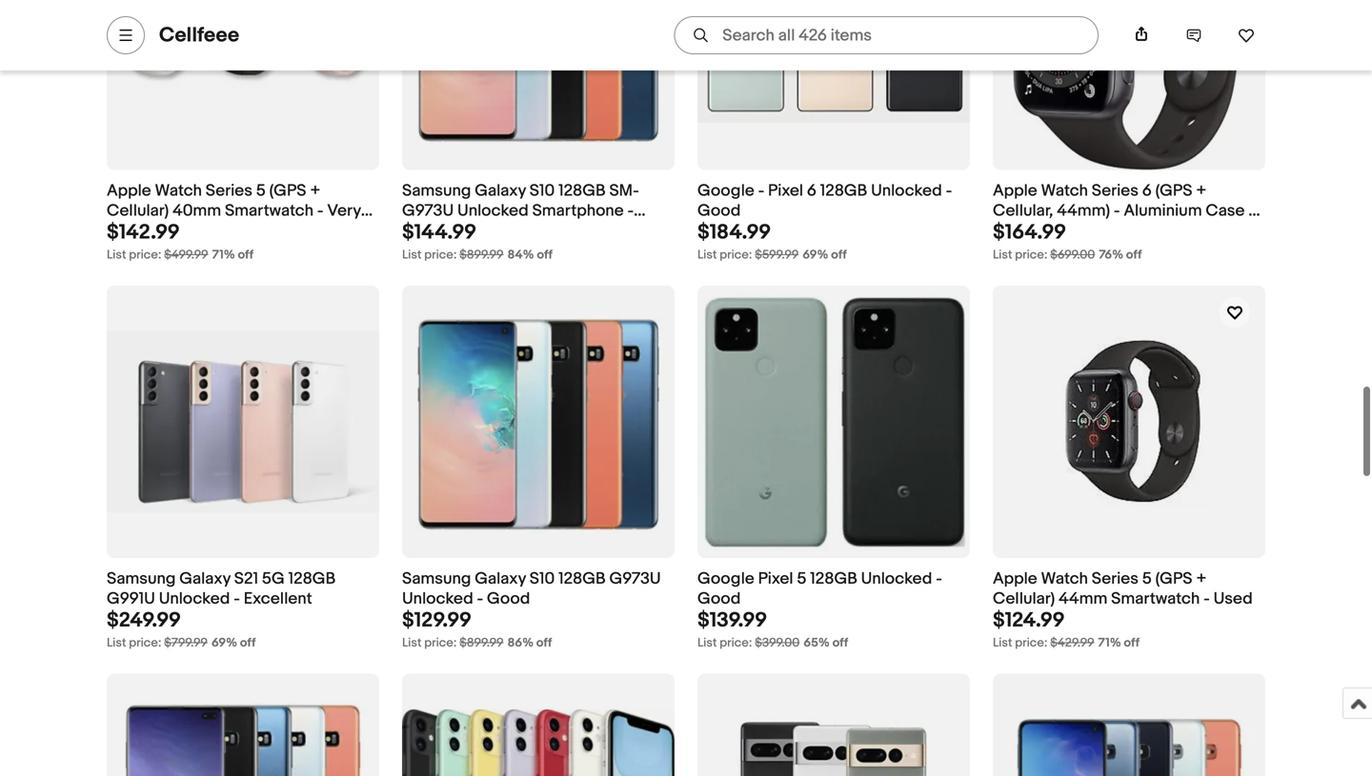 Task type: describe. For each thing, give the bounding box(es) containing it.
apple watch series 5 (gps + cellular) 44mm smartwatch - used : quick view image
[[1044, 336, 1214, 508]]

$399.00
[[755, 636, 800, 651]]

apple for $164.99
[[993, 181, 1037, 201]]

google pixel 7 pro 256gb unlocked - excellent : quick view image
[[697, 720, 970, 777]]

5 for apple watch series 5 (gps + cellular) 40mm smartwatch - very good
[[256, 181, 266, 201]]

(gps inside apple watch series 5 (gps + cellular) 44mm smartwatch - used
[[1155, 569, 1192, 589]]

86%
[[507, 636, 534, 651]]

samsung galaxy s10 128gb sm- g973u unlocked smartphone - excellent
[[402, 181, 639, 241]]

samsung galaxy s21 5g 128gb g991u unlocked - excellent
[[107, 569, 336, 609]]

cellfeee link
[[159, 23, 239, 48]]

- inside the apple watch series 5 (gps + cellular) 40mm smartwatch - very good
[[317, 201, 323, 221]]

- inside google pixel 5 128gb unlocked - good
[[936, 569, 942, 589]]

5 inside google pixel 5 128gb unlocked - good
[[797, 569, 806, 589]]

good inside google - pixel 6 128gb unlocked - good
[[697, 201, 741, 221]]

$899.99 for $129.99
[[460, 636, 504, 651]]

off for $139.99
[[832, 636, 848, 651]]

128gb inside google - pixel 6 128gb unlocked - good
[[820, 181, 867, 201]]

samsung galaxy s10 128gb sm-g973u unlocked smartphone - excellent : quick view image
[[402, 0, 675, 170]]

series inside apple watch series 5 (gps + cellular) 44mm smartwatch - used
[[1092, 569, 1138, 589]]

g973u inside 'samsung galaxy s10 128gb g973u unlocked - good'
[[609, 569, 661, 589]]

price: for $142.99
[[129, 248, 161, 263]]

smartwatch for 44mm
[[1111, 589, 1200, 609]]

list for $184.99
[[697, 248, 717, 263]]

list for $139.99
[[697, 636, 717, 651]]

samsung galaxy s10 128gb g973u unlocked - good button
[[402, 569, 675, 609]]

off for $164.99
[[1126, 248, 1142, 263]]

5 for apple watch series 5 (gps + cellular) 44mm smartwatch - used
[[1142, 569, 1152, 589]]

samsung for $129.99
[[402, 569, 471, 589]]

$164.99
[[993, 220, 1066, 245]]

+ for $142.99
[[310, 181, 321, 201]]

samsung for $249.99
[[107, 569, 176, 589]]

samsung galaxy s10 128gb g973u unlocked - good : quick view image
[[402, 286, 675, 558]]

$142.99
[[107, 220, 180, 245]]

apple watch series 6 (gps + cellular, 44mm) - aluminium case - good : quick view image
[[1013, 0, 1245, 170]]

s21
[[234, 569, 258, 589]]

$139.99 list price: $399.00 65% off
[[697, 609, 848, 651]]

used
[[1213, 589, 1253, 609]]

apple inside apple watch series 5 (gps + cellular) 44mm smartwatch - used
[[993, 569, 1037, 589]]

+ for $164.99
[[1196, 181, 1207, 201]]

$599.99
[[755, 248, 799, 263]]

samsung galaxy s21 5g 128gb g991u unlocked - excellent : quick view image
[[107, 331, 379, 513]]

$249.99 list price: $799.99 69% off
[[107, 609, 256, 651]]

apple watch series 5 (gps + cellular) 40mm smartwatch - very good button
[[107, 181, 379, 241]]

list for $129.99
[[402, 636, 422, 651]]

unlocked inside google - pixel 6 128gb unlocked - good
[[871, 181, 942, 201]]

g973u inside samsung galaxy s10 128gb sm- g973u unlocked smartphone - excellent
[[402, 201, 454, 221]]

apple watch series 5 (gps + cellular) 40mm smartwatch - very good : quick view image
[[107, 0, 379, 122]]

list for $142.99
[[107, 248, 126, 263]]

apple watch series 5 (gps + cellular) 44mm smartwatch - used
[[993, 569, 1253, 609]]

44mm)
[[1057, 201, 1110, 221]]

google for $184.99
[[697, 181, 754, 201]]

watch for $164.99
[[1041, 181, 1088, 201]]

apple watch series 6 (gps + cellular, 44mm) - aluminium case - good
[[993, 181, 1255, 241]]

$142.99 list price: $499.99 71% off
[[107, 220, 253, 263]]

- inside apple watch series 5 (gps + cellular) 44mm smartwatch - used
[[1203, 589, 1210, 609]]

$184.99
[[697, 220, 771, 245]]

$429.99
[[1050, 636, 1094, 651]]

sm-
[[609, 181, 639, 201]]

aluminium
[[1124, 201, 1202, 221]]

google pixel 5 128gb unlocked - good : quick view image
[[697, 292, 970, 552]]

google pixel 5 128gb unlocked - good button
[[697, 569, 970, 609]]

$144.99
[[402, 220, 476, 245]]

84%
[[507, 248, 534, 263]]

$129.99
[[402, 609, 472, 633]]

(gps for $164.99
[[1155, 181, 1192, 201]]

cellfeee
[[159, 23, 239, 48]]

watch inside apple watch series 5 (gps + cellular) 44mm smartwatch - used
[[1041, 569, 1088, 589]]

off for $184.99
[[831, 248, 847, 263]]

128gb for $144.99
[[558, 181, 606, 201]]

(gps for $142.99
[[269, 181, 306, 201]]

$129.99 list price: $899.99 86% off
[[402, 609, 552, 651]]

71% for $142.99
[[212, 248, 235, 263]]



Task type: vqa. For each thing, say whether or not it's contained in the screenshot.


Task type: locate. For each thing, give the bounding box(es) containing it.
series for $164.99
[[1092, 181, 1138, 201]]

6 for $164.99
[[1142, 181, 1152, 201]]

watch up the $124.99 list price: $429.99 71% off at bottom
[[1041, 569, 1088, 589]]

price: down $142.99
[[129, 248, 161, 263]]

series inside apple watch series 6 (gps + cellular, 44mm) - aluminium case - good
[[1092, 181, 1138, 201]]

128gb inside samsung galaxy s10 128gb sm- g973u unlocked smartphone - excellent
[[558, 181, 606, 201]]

$164.99 list price: $699.00 76% off
[[993, 220, 1142, 263]]

off inside $139.99 list price: $399.00 65% off
[[832, 636, 848, 651]]

pixel inside google pixel 5 128gb unlocked - good
[[758, 569, 793, 589]]

Search all 426 items field
[[674, 16, 1099, 54]]

galaxy inside 'samsung galaxy s10 128gb g973u unlocked - good'
[[475, 569, 526, 589]]

excellent inside samsung galaxy s21 5g 128gb g991u unlocked - excellent
[[244, 589, 312, 609]]

good inside 'samsung galaxy s10 128gb g973u unlocked - good'
[[487, 589, 530, 609]]

price:
[[129, 248, 161, 263], [424, 248, 457, 263], [720, 248, 752, 263], [1015, 248, 1047, 263], [129, 636, 161, 651], [424, 636, 457, 651], [720, 636, 752, 651], [1015, 636, 1047, 651]]

$899.99 left 86%
[[460, 636, 504, 651]]

samsung galaxy s10e g970u 128gb factory unlocked android smartphone - excellent : quick view image
[[993, 674, 1265, 777]]

pixel inside google - pixel 6 128gb unlocked - good
[[768, 181, 803, 201]]

1 6 from the left
[[807, 181, 816, 201]]

1 vertical spatial $899.99
[[460, 636, 504, 651]]

watch for $142.99
[[155, 181, 202, 201]]

list inside $129.99 list price: $899.99 86% off
[[402, 636, 422, 651]]

1 s10 from the top
[[530, 181, 555, 201]]

1 vertical spatial google
[[697, 569, 754, 589]]

+ inside apple watch series 6 (gps + cellular, 44mm) - aluminium case - good
[[1196, 181, 1207, 201]]

2 horizontal spatial 5
[[1142, 569, 1152, 589]]

cellular) for 40mm
[[107, 201, 169, 221]]

1 horizontal spatial cellular)
[[993, 589, 1055, 609]]

watch
[[155, 181, 202, 201], [1041, 181, 1088, 201], [1041, 569, 1088, 589]]

$124.99
[[993, 609, 1065, 633]]

off right 84%
[[537, 248, 553, 263]]

cellular) inside the apple watch series 5 (gps + cellular) 40mm smartwatch - very good
[[107, 201, 169, 221]]

list for $249.99
[[107, 636, 126, 651]]

- inside 'samsung galaxy s10 128gb g973u unlocked - good'
[[477, 589, 483, 609]]

0 vertical spatial smartwatch
[[225, 201, 313, 221]]

off inside $164.99 list price: $699.00 76% off
[[1126, 248, 1142, 263]]

samsung up $249.99
[[107, 569, 176, 589]]

good inside apple watch series 6 (gps + cellular, 44mm) - aluminium case - good
[[993, 221, 1036, 241]]

excellent
[[402, 221, 471, 241], [244, 589, 312, 609]]

2 s10 from the top
[[530, 569, 555, 589]]

0 vertical spatial g973u
[[402, 201, 454, 221]]

off down google - pixel 6 128gb unlocked - good button
[[831, 248, 847, 263]]

price: for $184.99
[[720, 248, 752, 263]]

1 vertical spatial smartwatch
[[1111, 589, 1200, 609]]

1 horizontal spatial 6
[[1142, 181, 1152, 201]]

smartwatch right 40mm at the top of page
[[225, 201, 313, 221]]

- inside samsung galaxy s21 5g 128gb g991u unlocked - excellent
[[234, 589, 240, 609]]

1 vertical spatial excellent
[[244, 589, 312, 609]]

price: for $144.99
[[424, 248, 457, 263]]

google for $139.99
[[697, 569, 754, 589]]

list inside $249.99 list price: $799.99 69% off
[[107, 636, 126, 651]]

1 horizontal spatial 69%
[[802, 248, 828, 263]]

71% right '$499.99'
[[212, 248, 235, 263]]

pixel
[[768, 181, 803, 201], [758, 569, 793, 589]]

save this seller cellfeee image
[[1238, 27, 1255, 44]]

list down $142.99
[[107, 248, 126, 263]]

samsung galaxy s10+ g975u 512gb factory unlocked android smartphone - excellent : quick view image
[[107, 674, 379, 777]]

0 vertical spatial excellent
[[402, 221, 471, 241]]

galaxy for $129.99
[[475, 569, 526, 589]]

$184.99 list price: $599.99 69% off
[[697, 220, 847, 263]]

off for $144.99
[[537, 248, 553, 263]]

off inside $249.99 list price: $799.99 69% off
[[240, 636, 256, 651]]

good
[[697, 201, 741, 221], [107, 221, 150, 241], [993, 221, 1036, 241], [487, 589, 530, 609], [697, 589, 741, 609]]

s10 for $144.99
[[530, 181, 555, 201]]

apple up $142.99
[[107, 181, 151, 201]]

0 vertical spatial pixel
[[768, 181, 803, 201]]

71% right $429.99
[[1098, 636, 1121, 651]]

6
[[807, 181, 816, 201], [1142, 181, 1152, 201]]

128gb for $139.99
[[810, 569, 857, 589]]

google inside google - pixel 6 128gb unlocked - good
[[697, 181, 754, 201]]

69%
[[802, 248, 828, 263], [211, 636, 237, 651]]

list down $139.99 on the bottom right of page
[[697, 636, 717, 651]]

5 right 40mm at the top of page
[[256, 181, 266, 201]]

0 horizontal spatial 6
[[807, 181, 816, 201]]

s10 inside 'samsung galaxy s10 128gb g973u unlocked - good'
[[530, 569, 555, 589]]

0 horizontal spatial cellular)
[[107, 201, 169, 221]]

$899.99 inside '$144.99 list price: $899.99 84% off'
[[460, 248, 504, 263]]

unlocked inside samsung galaxy s10 128gb sm- g973u unlocked smartphone - excellent
[[457, 201, 529, 221]]

cellular)
[[107, 201, 169, 221], [993, 589, 1055, 609]]

0 vertical spatial $899.99
[[460, 248, 504, 263]]

good inside the apple watch series 5 (gps + cellular) 40mm smartwatch - very good
[[107, 221, 150, 241]]

price: down $144.99
[[424, 248, 457, 263]]

off for $129.99
[[536, 636, 552, 651]]

smartwatch for 40mm
[[225, 201, 313, 221]]

list for $164.99
[[993, 248, 1012, 263]]

6 right 44mm)
[[1142, 181, 1152, 201]]

$799.99
[[164, 636, 208, 651]]

off down apple watch series 5 (gps + cellular) 44mm smartwatch - used button
[[1124, 636, 1140, 651]]

0 vertical spatial 71%
[[212, 248, 235, 263]]

- inside samsung galaxy s10 128gb sm- g973u unlocked smartphone - excellent
[[627, 201, 634, 221]]

apple inside the apple watch series 5 (gps + cellular) 40mm smartwatch - very good
[[107, 181, 151, 201]]

google up the '$184.99'
[[697, 181, 754, 201]]

cellular) left 40mm at the top of page
[[107, 201, 169, 221]]

apple for $142.99
[[107, 181, 151, 201]]

69% right $599.99
[[802, 248, 828, 263]]

$139.99
[[697, 609, 767, 633]]

samsung galaxy s10 128gb g973u unlocked - good
[[402, 569, 661, 609]]

71%
[[212, 248, 235, 263], [1098, 636, 1121, 651]]

galaxy left s21
[[179, 569, 231, 589]]

(gps left very
[[269, 181, 306, 201]]

apple up $124.99
[[993, 569, 1037, 589]]

6 inside google - pixel 6 128gb unlocked - good
[[807, 181, 816, 201]]

price: inside '$144.99 list price: $899.99 84% off'
[[424, 248, 457, 263]]

69% for $249.99
[[211, 636, 237, 651]]

apple iphone 11 64gb factory unlocked 4g lte smartphone - used : quick view image
[[402, 710, 675, 777]]

6 up $184.99 list price: $599.99 69% off at the right top of the page
[[807, 181, 816, 201]]

watch up $164.99 list price: $699.00 76% off
[[1041, 181, 1088, 201]]

128gb inside samsung galaxy s21 5g 128gb g991u unlocked - excellent
[[288, 569, 336, 589]]

price: down the '$184.99'
[[720, 248, 752, 263]]

$899.99
[[460, 248, 504, 263], [460, 636, 504, 651]]

71% for $124.99
[[1098, 636, 1121, 651]]

0 horizontal spatial 5
[[256, 181, 266, 201]]

s10 for $129.99
[[530, 569, 555, 589]]

list down $144.99
[[402, 248, 422, 263]]

$899.99 inside $129.99 list price: $899.99 86% off
[[460, 636, 504, 651]]

samsung inside samsung galaxy s10 128gb sm- g973u unlocked smartphone - excellent
[[402, 181, 471, 201]]

0 horizontal spatial g973u
[[402, 201, 454, 221]]

good inside google pixel 5 128gb unlocked - good
[[697, 589, 741, 609]]

price: down $164.99
[[1015, 248, 1047, 263]]

price: for $129.99
[[424, 636, 457, 651]]

1 vertical spatial 71%
[[1098, 636, 1121, 651]]

0 vertical spatial cellular)
[[107, 201, 169, 221]]

google - pixel 6 128gb unlocked - good button
[[697, 181, 970, 221]]

list
[[107, 248, 126, 263], [402, 248, 422, 263], [697, 248, 717, 263], [993, 248, 1012, 263], [107, 636, 126, 651], [402, 636, 422, 651], [697, 636, 717, 651], [993, 636, 1012, 651]]

off right 86%
[[536, 636, 552, 651]]

price: inside $184.99 list price: $599.99 69% off
[[720, 248, 752, 263]]

samsung for $144.99
[[402, 181, 471, 201]]

0 vertical spatial 69%
[[802, 248, 828, 263]]

g973u
[[402, 201, 454, 221], [609, 569, 661, 589]]

apple watch series 5 (gps + cellular) 44mm smartwatch - used button
[[993, 569, 1265, 609]]

list for $144.99
[[402, 248, 422, 263]]

2 google from the top
[[697, 569, 754, 589]]

google pixel 5 128gb unlocked - good
[[697, 569, 942, 609]]

cellular) for 44mm
[[993, 589, 1055, 609]]

unlocked inside 'samsung galaxy s10 128gb g973u unlocked - good'
[[402, 589, 473, 609]]

series
[[206, 181, 252, 201], [1092, 181, 1138, 201], [1092, 569, 1138, 589]]

s10
[[530, 181, 555, 201], [530, 569, 555, 589]]

-
[[758, 181, 764, 201], [946, 181, 952, 201], [317, 201, 323, 221], [627, 201, 634, 221], [1114, 201, 1120, 221], [1248, 201, 1255, 221], [936, 569, 942, 589], [234, 589, 240, 609], [477, 589, 483, 609], [1203, 589, 1210, 609]]

1 vertical spatial pixel
[[758, 569, 793, 589]]

$144.99 list price: $899.99 84% off
[[402, 220, 553, 263]]

69% for $184.99
[[802, 248, 828, 263]]

smartwatch right 44mm
[[1111, 589, 1200, 609]]

excellent inside samsung galaxy s10 128gb sm- g973u unlocked smartphone - excellent
[[402, 221, 471, 241]]

1 horizontal spatial 71%
[[1098, 636, 1121, 651]]

off for $142.99
[[238, 248, 253, 263]]

smartwatch inside the apple watch series 5 (gps + cellular) 40mm smartwatch - very good
[[225, 201, 313, 221]]

price: down $129.99
[[424, 636, 457, 651]]

price: down $249.99
[[129, 636, 161, 651]]

off inside $184.99 list price: $599.99 69% off
[[831, 248, 847, 263]]

unlocked
[[871, 181, 942, 201], [457, 201, 529, 221], [861, 569, 932, 589], [159, 589, 230, 609], [402, 589, 473, 609]]

price: inside $164.99 list price: $699.00 76% off
[[1015, 248, 1047, 263]]

71% inside the $124.99 list price: $429.99 71% off
[[1098, 636, 1121, 651]]

series up the $124.99 list price: $429.99 71% off at bottom
[[1092, 569, 1138, 589]]

1 horizontal spatial smartwatch
[[1111, 589, 1200, 609]]

series up the $142.99 list price: $499.99 71% off
[[206, 181, 252, 201]]

2 6 from the left
[[1142, 181, 1152, 201]]

off inside $129.99 list price: $899.99 86% off
[[536, 636, 552, 651]]

list inside the $124.99 list price: $429.99 71% off
[[993, 636, 1012, 651]]

(gps inside apple watch series 6 (gps + cellular, 44mm) - aluminium case - good
[[1155, 181, 1192, 201]]

+
[[310, 181, 321, 201], [1196, 181, 1207, 201], [1196, 569, 1207, 589]]

0 horizontal spatial 71%
[[212, 248, 235, 263]]

5
[[256, 181, 266, 201], [797, 569, 806, 589], [1142, 569, 1152, 589]]

off down apple watch series 5 (gps + cellular) 40mm smartwatch - very good button
[[238, 248, 253, 263]]

off inside the $142.99 list price: $499.99 71% off
[[238, 248, 253, 263]]

list inside $139.99 list price: $399.00 65% off
[[697, 636, 717, 651]]

0 horizontal spatial smartwatch
[[225, 201, 313, 221]]

price: for $139.99
[[720, 636, 752, 651]]

price: down $139.99 on the bottom right of page
[[720, 636, 752, 651]]

list down $124.99
[[993, 636, 1012, 651]]

samsung inside 'samsung galaxy s10 128gb g973u unlocked - good'
[[402, 569, 471, 589]]

galaxy for $144.99
[[475, 181, 526, 201]]

0 vertical spatial google
[[697, 181, 754, 201]]

$899.99 left 84%
[[460, 248, 504, 263]]

$124.99 list price: $429.99 71% off
[[993, 609, 1140, 651]]

price: for $249.99
[[129, 636, 161, 651]]

list inside the $142.99 list price: $499.99 71% off
[[107, 248, 126, 263]]

galaxy inside samsung galaxy s10 128gb sm- g973u unlocked smartphone - excellent
[[475, 181, 526, 201]]

0 vertical spatial s10
[[530, 181, 555, 201]]

price: inside $249.99 list price: $799.99 69% off
[[129, 636, 161, 651]]

(gps left case
[[1155, 181, 1192, 201]]

44mm
[[1059, 589, 1107, 609]]

watch up the $142.99 list price: $499.99 71% off
[[155, 181, 202, 201]]

galaxy for $249.99
[[179, 569, 231, 589]]

0 horizontal spatial 69%
[[211, 636, 237, 651]]

google - pixel 6 128gb unlocked - good
[[697, 181, 952, 221]]

69% inside $249.99 list price: $799.99 69% off
[[211, 636, 237, 651]]

off for $124.99
[[1124, 636, 1140, 651]]

128gb
[[558, 181, 606, 201], [820, 181, 867, 201], [288, 569, 336, 589], [558, 569, 606, 589], [810, 569, 857, 589]]

(gps left used
[[1155, 569, 1192, 589]]

$499.99
[[164, 248, 208, 263]]

1 vertical spatial s10
[[530, 569, 555, 589]]

1 google from the top
[[697, 181, 754, 201]]

+ inside the apple watch series 5 (gps + cellular) 40mm smartwatch - very good
[[310, 181, 321, 201]]

unlocked inside samsung galaxy s21 5g 128gb g991u unlocked - excellent
[[159, 589, 230, 609]]

6 for $184.99
[[807, 181, 816, 201]]

off right 76%
[[1126, 248, 1142, 263]]

apple
[[107, 181, 151, 201], [993, 181, 1037, 201], [993, 569, 1037, 589]]

1 horizontal spatial excellent
[[402, 221, 471, 241]]

list inside $164.99 list price: $699.00 76% off
[[993, 248, 1012, 263]]

off inside '$144.99 list price: $899.99 84% off'
[[537, 248, 553, 263]]

price: inside $129.99 list price: $899.99 86% off
[[424, 636, 457, 651]]

galaxy
[[475, 181, 526, 201], [179, 569, 231, 589], [475, 569, 526, 589]]

cellular) left 44mm
[[993, 589, 1055, 609]]

(gps
[[269, 181, 306, 201], [1155, 181, 1192, 201], [1155, 569, 1192, 589]]

5 inside the apple watch series 5 (gps + cellular) 40mm smartwatch - very good
[[256, 181, 266, 201]]

list inside '$144.99 list price: $899.99 84% off'
[[402, 248, 422, 263]]

list inside $184.99 list price: $599.99 69% off
[[697, 248, 717, 263]]

76%
[[1099, 248, 1123, 263]]

g991u
[[107, 589, 155, 609]]

price: inside the $124.99 list price: $429.99 71% off
[[1015, 636, 1047, 651]]

5g
[[262, 569, 285, 589]]

1 vertical spatial 69%
[[211, 636, 237, 651]]

cellular) inside apple watch series 5 (gps + cellular) 44mm smartwatch - used
[[993, 589, 1055, 609]]

1 horizontal spatial g973u
[[609, 569, 661, 589]]

price: down $124.99
[[1015, 636, 1047, 651]]

apple inside apple watch series 6 (gps + cellular, 44mm) - aluminium case - good
[[993, 181, 1037, 201]]

cellular,
[[993, 201, 1053, 221]]

128gb inside google pixel 5 128gb unlocked - good
[[810, 569, 857, 589]]

list down $249.99
[[107, 636, 126, 651]]

price: for $164.99
[[1015, 248, 1047, 263]]

series inside the apple watch series 5 (gps + cellular) 40mm smartwatch - very good
[[206, 181, 252, 201]]

list down the '$184.99'
[[697, 248, 717, 263]]

s10 inside samsung galaxy s10 128gb sm- g973u unlocked smartphone - excellent
[[530, 181, 555, 201]]

1 vertical spatial g973u
[[609, 569, 661, 589]]

series for $142.99
[[206, 181, 252, 201]]

samsung up $129.99
[[402, 569, 471, 589]]

smartwatch
[[225, 201, 313, 221], [1111, 589, 1200, 609]]

galaxy up '$144.99 list price: $899.99 84% off'
[[475, 181, 526, 201]]

samsung inside samsung galaxy s21 5g 128gb g991u unlocked - excellent
[[107, 569, 176, 589]]

apple watch series 6 (gps + cellular, 44mm) - aluminium case - good button
[[993, 181, 1265, 241]]

smartphone
[[532, 201, 624, 221]]

0 horizontal spatial excellent
[[244, 589, 312, 609]]

1 $899.99 from the top
[[460, 248, 504, 263]]

off down samsung galaxy s21 5g 128gb g991u unlocked - excellent button at the bottom left of page
[[240, 636, 256, 651]]

5 right 44mm
[[1142, 569, 1152, 589]]

list down $164.99
[[993, 248, 1012, 263]]

69% inside $184.99 list price: $599.99 69% off
[[802, 248, 828, 263]]

pixel up $139.99 list price: $399.00 65% off
[[758, 569, 793, 589]]

s10 up 84%
[[530, 181, 555, 201]]

case
[[1206, 201, 1245, 221]]

watch inside apple watch series 6 (gps + cellular, 44mm) - aluminium case - good
[[1041, 181, 1088, 201]]

galaxy up $129.99 list price: $899.99 86% off
[[475, 569, 526, 589]]

off for $249.99
[[240, 636, 256, 651]]

6 inside apple watch series 6 (gps + cellular, 44mm) - aluminium case - good
[[1142, 181, 1152, 201]]

list down $129.99
[[402, 636, 422, 651]]

69% right $799.99
[[211, 636, 237, 651]]

google - pixel 6 128gb unlocked - good : quick view image
[[697, 0, 970, 123]]

samsung up $144.99
[[402, 181, 471, 201]]

price: inside $139.99 list price: $399.00 65% off
[[720, 636, 752, 651]]

71% inside the $142.99 list price: $499.99 71% off
[[212, 248, 235, 263]]

price: for $124.99
[[1015, 636, 1047, 651]]

5 up $139.99 list price: $399.00 65% off
[[797, 569, 806, 589]]

google up $139.99 on the bottom right of page
[[697, 569, 754, 589]]

watch inside the apple watch series 5 (gps + cellular) 40mm smartwatch - very good
[[155, 181, 202, 201]]

65%
[[803, 636, 830, 651]]

+ inside apple watch series 5 (gps + cellular) 44mm smartwatch - used
[[1196, 569, 1207, 589]]

series up 76%
[[1092, 181, 1138, 201]]

apple up $164.99
[[993, 181, 1037, 201]]

off
[[238, 248, 253, 263], [537, 248, 553, 263], [831, 248, 847, 263], [1126, 248, 1142, 263], [240, 636, 256, 651], [536, 636, 552, 651], [832, 636, 848, 651], [1124, 636, 1140, 651]]

1 horizontal spatial 5
[[797, 569, 806, 589]]

$699.00
[[1050, 248, 1095, 263]]

apple watch series 5 (gps + cellular) 40mm smartwatch - very good
[[107, 181, 361, 241]]

5 inside apple watch series 5 (gps + cellular) 44mm smartwatch - used
[[1142, 569, 1152, 589]]

smartwatch inside apple watch series 5 (gps + cellular) 44mm smartwatch - used
[[1111, 589, 1200, 609]]

samsung
[[402, 181, 471, 201], [107, 569, 176, 589], [402, 569, 471, 589]]

list for $124.99
[[993, 636, 1012, 651]]

128gb inside 'samsung galaxy s10 128gb g973u unlocked - good'
[[558, 569, 606, 589]]

1 vertical spatial cellular)
[[993, 589, 1055, 609]]

40mm
[[173, 201, 221, 221]]

off inside the $124.99 list price: $429.99 71% off
[[1124, 636, 1140, 651]]

2 $899.99 from the top
[[460, 636, 504, 651]]

samsung galaxy s21 5g 128gb g991u unlocked - excellent button
[[107, 569, 379, 609]]

samsung galaxy s10 128gb sm- g973u unlocked smartphone - excellent button
[[402, 181, 675, 241]]

s10 up 86%
[[530, 569, 555, 589]]

price: inside the $142.99 list price: $499.99 71% off
[[129, 248, 161, 263]]

off right 65%
[[832, 636, 848, 651]]

galaxy inside samsung galaxy s21 5g 128gb g991u unlocked - excellent
[[179, 569, 231, 589]]

$249.99
[[107, 609, 181, 633]]

pixel up $184.99 list price: $599.99 69% off at the right top of the page
[[768, 181, 803, 201]]

google inside google pixel 5 128gb unlocked - good
[[697, 569, 754, 589]]

$899.99 for $144.99
[[460, 248, 504, 263]]

(gps inside the apple watch series 5 (gps + cellular) 40mm smartwatch - very good
[[269, 181, 306, 201]]

128gb for $129.99
[[558, 569, 606, 589]]

unlocked inside google pixel 5 128gb unlocked - good
[[861, 569, 932, 589]]

very
[[327, 201, 361, 221]]

google
[[697, 181, 754, 201], [697, 569, 754, 589]]



